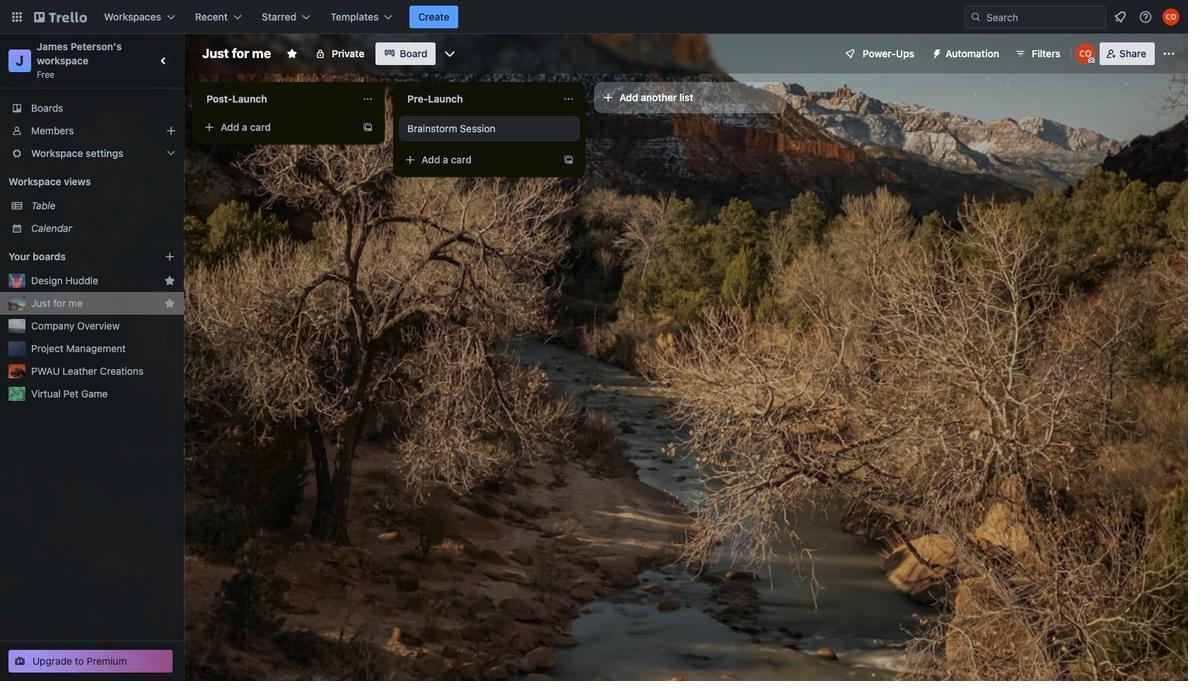 Task type: describe. For each thing, give the bounding box(es) containing it.
show menu image
[[1162, 47, 1176, 61]]

open information menu image
[[1139, 10, 1153, 24]]

search image
[[970, 11, 982, 23]]

workspace navigation collapse icon image
[[154, 51, 174, 71]]

Board name text field
[[195, 42, 278, 65]]

your boards with 6 items element
[[8, 248, 143, 265]]

customize views image
[[443, 47, 457, 61]]

Search field
[[982, 7, 1105, 27]]

back to home image
[[34, 6, 87, 28]]

2 starred icon image from the top
[[164, 298, 175, 309]]

1 vertical spatial create from template… image
[[563, 154, 574, 165]]

add board image
[[164, 251, 175, 262]]

star or unstar board image
[[287, 48, 298, 59]]



Task type: vqa. For each thing, say whether or not it's contained in the screenshot.
primary element
yes



Task type: locate. For each thing, give the bounding box(es) containing it.
create from template… image
[[362, 122, 373, 133], [563, 154, 574, 165]]

1 horizontal spatial create from template… image
[[563, 154, 574, 165]]

primary element
[[0, 0, 1188, 34]]

1 vertical spatial starred icon image
[[164, 298, 175, 309]]

sm image
[[926, 42, 946, 62]]

0 vertical spatial create from template… image
[[362, 122, 373, 133]]

0 notifications image
[[1112, 8, 1129, 25]]

0 horizontal spatial create from template… image
[[362, 122, 373, 133]]

0 vertical spatial starred icon image
[[164, 275, 175, 286]]

christina overa (christinaovera) image
[[1163, 8, 1180, 25]]

christina overa (christinaovera) image
[[1076, 44, 1095, 64]]

1 starred icon image from the top
[[164, 275, 175, 286]]

None text field
[[198, 88, 356, 110], [399, 88, 557, 110], [198, 88, 356, 110], [399, 88, 557, 110]]

this member is an admin of this board. image
[[1088, 57, 1095, 64]]

starred icon image
[[164, 275, 175, 286], [164, 298, 175, 309]]



